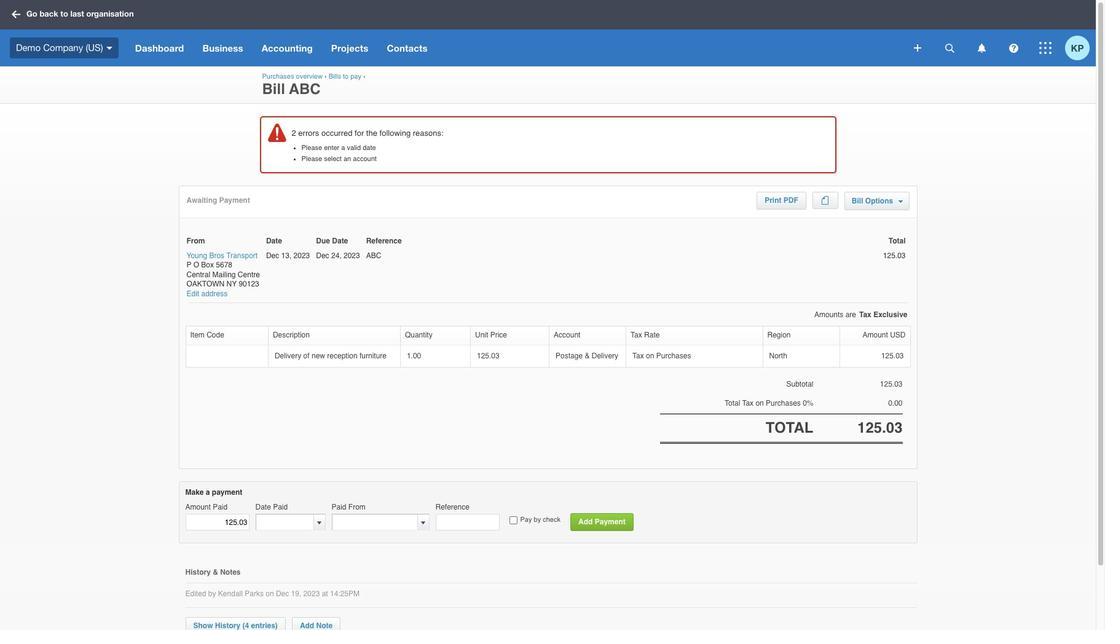 Task type: vqa. For each thing, say whether or not it's contained in the screenshot.


Task type: locate. For each thing, give the bounding box(es) containing it.
rate
[[644, 331, 660, 340]]

amount usd
[[863, 331, 906, 340]]

date paid
[[255, 503, 288, 511]]

1 horizontal spatial to
[[343, 73, 349, 81]]

1 horizontal spatial payment
[[595, 518, 626, 526]]

› left bills
[[325, 73, 327, 81]]

date for date paid
[[255, 503, 271, 511]]

1 vertical spatial payment
[[595, 518, 626, 526]]

1 horizontal spatial ›
[[363, 73, 366, 81]]

are
[[846, 310, 857, 319]]

bill options
[[852, 197, 896, 205]]

2 › from the left
[[363, 73, 366, 81]]

please
[[302, 144, 322, 152], [302, 155, 322, 163]]

5678
[[216, 261, 232, 269]]

reception
[[327, 352, 358, 360]]

purchases down accounting
[[262, 73, 294, 81]]

1 delivery from the left
[[275, 352, 301, 360]]

go
[[26, 9, 37, 19]]

0 vertical spatial to
[[60, 9, 68, 19]]

banner
[[0, 0, 1096, 66]]

0 horizontal spatial to
[[60, 9, 68, 19]]

select
[[324, 155, 342, 163]]

address
[[201, 290, 228, 298]]

edit
[[187, 290, 199, 298]]

a left valid
[[341, 144, 345, 152]]

0 horizontal spatial &
[[213, 568, 218, 577]]

add payment link
[[571, 513, 634, 531]]

to inside "banner"
[[60, 9, 68, 19]]

0 vertical spatial a
[[341, 144, 345, 152]]

on left 0%
[[756, 399, 764, 408]]

1 vertical spatial history
[[215, 621, 241, 630]]

dec
[[266, 251, 279, 260], [316, 251, 329, 260], [276, 590, 289, 598]]

1 › from the left
[[325, 73, 327, 81]]

1 vertical spatial amount
[[185, 503, 211, 511]]

125.03 down "unit price"
[[477, 352, 500, 360]]

0 vertical spatial please
[[302, 144, 322, 152]]

1 horizontal spatial by
[[534, 516, 541, 524]]

show history (4 entries) link
[[185, 617, 286, 630]]

0 vertical spatial total
[[889, 237, 906, 245]]

purchases
[[262, 73, 294, 81], [657, 352, 691, 360], [766, 399, 801, 408]]

purchases down rate
[[657, 352, 691, 360]]

amount for amount paid
[[185, 503, 211, 511]]

1 horizontal spatial delivery
[[592, 352, 619, 360]]

1 horizontal spatial paid
[[273, 503, 288, 511]]

›
[[325, 73, 327, 81], [363, 73, 366, 81]]

edited by kendall parks on dec 19, 2023 at 14:25pm
[[185, 590, 360, 598]]

abc inside date dec 13, 2023 due date dec 24, 2023 reference abc
[[366, 251, 381, 260]]

2 horizontal spatial svg image
[[945, 43, 955, 53]]

2 paid from the left
[[273, 503, 288, 511]]

bill
[[262, 81, 285, 98], [852, 197, 864, 205]]

enter
[[324, 144, 340, 152]]

1 paid from the left
[[213, 503, 228, 511]]

history & notes
[[185, 568, 241, 577]]

date up date paid text box
[[255, 503, 271, 511]]

0 horizontal spatial delivery
[[275, 352, 301, 360]]

tax right are
[[860, 310, 872, 319]]

1 horizontal spatial a
[[341, 144, 345, 152]]

demo company (us)
[[16, 42, 103, 53]]

tax down tax rate
[[633, 352, 644, 360]]

› right pay at the left
[[363, 73, 366, 81]]

1 vertical spatial to
[[343, 73, 349, 81]]

1 horizontal spatial &
[[585, 352, 590, 360]]

0 horizontal spatial payment
[[219, 196, 250, 205]]

svg image inside 'demo company (us)' "popup button"
[[106, 47, 112, 50]]

purchases left 0%
[[766, 399, 801, 408]]

bills to pay link
[[329, 73, 362, 81]]

history left (4
[[215, 621, 241, 630]]

tax left 0%
[[743, 399, 754, 408]]

1 horizontal spatial add
[[579, 518, 593, 526]]

amount down make
[[185, 503, 211, 511]]

add
[[579, 518, 593, 526], [300, 621, 314, 630]]

0 vertical spatial from
[[187, 237, 205, 245]]

0 horizontal spatial history
[[185, 568, 211, 577]]

delivery right postage
[[592, 352, 619, 360]]

total
[[766, 419, 814, 436]]

for
[[355, 129, 364, 138]]

by right edited
[[208, 590, 216, 598]]

1 horizontal spatial history
[[215, 621, 241, 630]]

to left pay at the left
[[343, 73, 349, 81]]

paid for amount paid
[[213, 503, 228, 511]]

1 horizontal spatial on
[[646, 352, 655, 360]]

bill left overview
[[262, 81, 285, 98]]

reference inside date dec 13, 2023 due date dec 24, 2023 reference abc
[[366, 237, 402, 245]]

0 vertical spatial purchases
[[262, 73, 294, 81]]

following
[[380, 129, 411, 138]]

occurred
[[322, 129, 353, 138]]

date up 13,
[[266, 237, 282, 245]]

total for total 125.03
[[889, 237, 906, 245]]

please down the errors
[[302, 144, 322, 152]]

please left select
[[302, 155, 322, 163]]

payment
[[212, 488, 242, 497]]

add for add payment
[[579, 518, 593, 526]]

on
[[646, 352, 655, 360], [756, 399, 764, 408], [266, 590, 274, 598]]

1 vertical spatial add
[[300, 621, 314, 630]]

bill inside purchases overview › bills to pay › bill abc
[[262, 81, 285, 98]]

total inside the total 125.03
[[889, 237, 906, 245]]

total tax on purchases 0%
[[725, 399, 814, 408]]

amount left usd
[[863, 331, 888, 340]]

by right "pay"
[[534, 516, 541, 524]]

0 horizontal spatial svg image
[[12, 10, 20, 18]]

unit
[[475, 331, 488, 340]]

1 horizontal spatial abc
[[366, 251, 381, 260]]

account
[[554, 331, 581, 340]]

1 horizontal spatial purchases
[[657, 352, 691, 360]]

1 vertical spatial a
[[206, 488, 210, 497]]

due
[[316, 237, 330, 245]]

1 horizontal spatial reference
[[436, 503, 470, 511]]

2 horizontal spatial purchases
[[766, 399, 801, 408]]

add for add note
[[300, 621, 314, 630]]

a right make
[[206, 488, 210, 497]]

add payment
[[579, 518, 626, 526]]

0 horizontal spatial from
[[187, 237, 205, 245]]

date
[[266, 237, 282, 245], [332, 237, 348, 245], [255, 503, 271, 511]]

abc right 24,
[[366, 251, 381, 260]]

1 vertical spatial reference
[[436, 503, 470, 511]]

0 vertical spatial &
[[585, 352, 590, 360]]

add right check
[[579, 518, 593, 526]]

of
[[304, 352, 310, 360]]

demo company (us) button
[[0, 30, 126, 66]]

0 horizontal spatial reference
[[366, 237, 402, 245]]

svg image
[[1040, 42, 1052, 54], [978, 43, 986, 53], [1009, 43, 1019, 53], [914, 44, 922, 52]]

1 vertical spatial purchases
[[657, 352, 691, 360]]

delivery left "of"
[[275, 352, 301, 360]]

region
[[768, 331, 791, 340]]

1 vertical spatial by
[[208, 590, 216, 598]]

parks
[[245, 590, 264, 598]]

0 vertical spatial add
[[579, 518, 593, 526]]

pay by check
[[521, 516, 561, 524]]

0 vertical spatial bill
[[262, 81, 285, 98]]

from young bros transport p o box 5678 central mailing centre oaktown ny 90123 edit address
[[187, 237, 260, 298]]

2
[[292, 129, 296, 138]]

date up 24,
[[332, 237, 348, 245]]

& left notes
[[213, 568, 218, 577]]

payment
[[219, 196, 250, 205], [595, 518, 626, 526]]

an
[[344, 155, 351, 163]]

0 horizontal spatial bill
[[262, 81, 285, 98]]

payment right check
[[595, 518, 626, 526]]

the
[[366, 129, 378, 138]]

0 vertical spatial reference
[[366, 237, 402, 245]]

description
[[273, 331, 310, 340]]

tax left rate
[[631, 331, 642, 340]]

1 vertical spatial please
[[302, 155, 322, 163]]

mailing
[[212, 270, 236, 279]]

1 vertical spatial on
[[756, 399, 764, 408]]

print
[[765, 196, 782, 205]]

14:25pm
[[330, 590, 360, 598]]

projects button
[[322, 30, 378, 66]]

0 horizontal spatial add
[[300, 621, 314, 630]]

exclusive
[[874, 310, 908, 319]]

0 vertical spatial payment
[[219, 196, 250, 205]]

to left last
[[60, 9, 68, 19]]

delivery of new reception furniture
[[275, 352, 387, 360]]

0 horizontal spatial paid
[[213, 503, 228, 511]]

transport
[[226, 251, 258, 260]]

2 horizontal spatial paid
[[332, 503, 347, 511]]

business button
[[193, 30, 253, 66]]

on right the parks
[[266, 590, 274, 598]]

reference up reference text box
[[436, 503, 470, 511]]

1 horizontal spatial bill
[[852, 197, 864, 205]]

& for postage
[[585, 352, 590, 360]]

1 vertical spatial from
[[349, 503, 366, 511]]

show
[[193, 621, 213, 630]]

history up edited
[[185, 568, 211, 577]]

2 please from the top
[[302, 155, 322, 163]]

svg image inside the go back to last organisation link
[[12, 10, 20, 18]]

abc inside purchases overview › bills to pay › bill abc
[[289, 81, 321, 98]]

by
[[534, 516, 541, 524], [208, 590, 216, 598]]

0 horizontal spatial by
[[208, 590, 216, 598]]

a inside 2 errors occurred for the following reasons: please enter a valid date please select an account
[[341, 144, 345, 152]]

delivery
[[275, 352, 301, 360], [592, 352, 619, 360]]

0 horizontal spatial total
[[725, 399, 741, 408]]

1 vertical spatial total
[[725, 399, 741, 408]]

1 horizontal spatial amount
[[863, 331, 888, 340]]

bill left the options
[[852, 197, 864, 205]]

1 horizontal spatial total
[[889, 237, 906, 245]]

svg image
[[12, 10, 20, 18], [945, 43, 955, 53], [106, 47, 112, 50]]

abc left bills
[[289, 81, 321, 98]]

0 horizontal spatial amount
[[185, 503, 211, 511]]

1 vertical spatial &
[[213, 568, 218, 577]]

payment right awaiting
[[219, 196, 250, 205]]

1 vertical spatial abc
[[366, 251, 381, 260]]

1 horizontal spatial svg image
[[106, 47, 112, 50]]

0 horizontal spatial a
[[206, 488, 210, 497]]

2023
[[294, 251, 310, 260], [344, 251, 360, 260], [304, 590, 320, 598]]

amount paid
[[185, 503, 228, 511]]

0 vertical spatial history
[[185, 568, 211, 577]]

awaiting
[[187, 196, 217, 205]]

on down rate
[[646, 352, 655, 360]]

0 vertical spatial by
[[534, 516, 541, 524]]

item
[[190, 331, 205, 340]]

0 vertical spatial amount
[[863, 331, 888, 340]]

0%
[[803, 399, 814, 408]]

0 horizontal spatial abc
[[289, 81, 321, 98]]

& right postage
[[585, 352, 590, 360]]

usd
[[890, 331, 906, 340]]

add left note
[[300, 621, 314, 630]]

paid for date paid
[[273, 503, 288, 511]]

0 horizontal spatial ›
[[325, 73, 327, 81]]

0 vertical spatial abc
[[289, 81, 321, 98]]

None text field
[[332, 515, 418, 530]]

0 horizontal spatial on
[[266, 590, 274, 598]]

valid
[[347, 144, 361, 152]]

2023 right 13,
[[294, 251, 310, 260]]

check
[[543, 516, 561, 524]]

reference right due
[[366, 237, 402, 245]]

0 horizontal spatial purchases
[[262, 73, 294, 81]]

kendall
[[218, 590, 243, 598]]



Task type: describe. For each thing, give the bounding box(es) containing it.
add note link
[[292, 617, 341, 630]]

13,
[[281, 251, 292, 260]]

overview
[[296, 73, 323, 81]]

2 vertical spatial on
[[266, 590, 274, 598]]

edit address link
[[187, 290, 228, 299]]

edited
[[185, 590, 206, 598]]

organisation
[[86, 9, 134, 19]]

1 vertical spatial bill
[[852, 197, 864, 205]]

dec left 24,
[[316, 251, 329, 260]]

contacts button
[[378, 30, 437, 66]]

to inside purchases overview › bills to pay › bill abc
[[343, 73, 349, 81]]

company
[[43, 42, 83, 53]]

date dec 13, 2023 due date dec 24, 2023 reference abc
[[266, 237, 402, 260]]

dashboard
[[135, 42, 184, 53]]

show history (4 entries)
[[193, 621, 278, 630]]

tax rate
[[631, 331, 660, 340]]

make a payment
[[185, 488, 242, 497]]

2 delivery from the left
[[592, 352, 619, 360]]

banner containing kp
[[0, 0, 1096, 66]]

back
[[40, 9, 58, 19]]

125.03 up the 0.00 on the bottom of the page
[[880, 380, 903, 389]]

print pdf link
[[758, 192, 806, 209]]

amounts
[[815, 310, 844, 319]]

by for kendall
[[208, 590, 216, 598]]

demo
[[16, 42, 41, 53]]

contacts
[[387, 42, 428, 53]]

postage
[[556, 352, 583, 360]]

125.03 down the options
[[884, 251, 906, 260]]

90123
[[239, 280, 259, 289]]

payment for add payment
[[595, 518, 626, 526]]

24,
[[331, 251, 342, 260]]

box
[[201, 261, 214, 269]]

from inside from young bros transport p o box 5678 central mailing centre oaktown ny 90123 edit address
[[187, 237, 205, 245]]

125.03 down usd
[[882, 352, 904, 360]]

north
[[770, 352, 788, 360]]

0 vertical spatial on
[[646, 352, 655, 360]]

options
[[866, 197, 894, 205]]

purchases overview link
[[262, 73, 323, 81]]

young
[[187, 251, 207, 260]]

2023 left at
[[304, 590, 320, 598]]

p
[[187, 261, 191, 269]]

o
[[193, 261, 199, 269]]

go back to last organisation
[[26, 9, 134, 19]]

ny
[[227, 280, 237, 289]]

price
[[491, 331, 507, 340]]

entries)
[[251, 621, 278, 630]]

item code
[[190, 331, 224, 340]]

errors
[[298, 129, 319, 138]]

1 please from the top
[[302, 144, 322, 152]]

payment for awaiting payment
[[219, 196, 250, 205]]

last
[[70, 9, 84, 19]]

unit price
[[475, 331, 507, 340]]

Reference text field
[[436, 514, 500, 531]]

Amount Paid text field
[[185, 514, 249, 531]]

by for check
[[534, 516, 541, 524]]

dec left 19,
[[276, 590, 289, 598]]

Pay by check checkbox
[[509, 516, 517, 524]]

kp button
[[1066, 30, 1096, 66]]

go back to last organisation link
[[7, 3, 141, 25]]

young bros transport link
[[187, 251, 258, 261]]

Date Paid text field
[[256, 515, 314, 530]]

125.03 down the 0.00 on the bottom of the page
[[858, 419, 903, 436]]

notes
[[220, 568, 241, 577]]

dec left 13,
[[266, 251, 279, 260]]

19,
[[291, 590, 301, 598]]

date for date dec 13, 2023 due date dec 24, 2023 reference abc
[[266, 237, 282, 245]]

total for total tax on purchases 0%
[[725, 399, 741, 408]]

print pdf
[[765, 196, 799, 205]]

total 125.03
[[884, 237, 906, 260]]

make
[[185, 488, 204, 497]]

2 horizontal spatial on
[[756, 399, 764, 408]]

accounting button
[[253, 30, 322, 66]]

bills
[[329, 73, 341, 81]]

furniture
[[360, 352, 387, 360]]

centre
[[238, 270, 260, 279]]

dashboard link
[[126, 30, 193, 66]]

2 errors occurred for the following reasons: please enter a valid date please select an account
[[292, 129, 444, 163]]

1.00
[[407, 352, 421, 360]]

awaiting payment
[[187, 196, 250, 205]]

amount for amount usd
[[863, 331, 888, 340]]

amounts are tax exclusive
[[815, 310, 908, 319]]

oaktown
[[187, 280, 225, 289]]

tax on purchases
[[633, 352, 691, 360]]

paid from
[[332, 503, 366, 511]]

& for history
[[213, 568, 218, 577]]

reasons:
[[413, 129, 444, 138]]

3 paid from the left
[[332, 503, 347, 511]]

(4
[[243, 621, 249, 630]]

purchases inside purchases overview › bills to pay › bill abc
[[262, 73, 294, 81]]

1 horizontal spatial from
[[349, 503, 366, 511]]

pdf
[[784, 196, 799, 205]]

postage & delivery
[[556, 352, 619, 360]]

2 vertical spatial purchases
[[766, 399, 801, 408]]

new
[[312, 352, 325, 360]]

business
[[203, 42, 243, 53]]

2023 right 24,
[[344, 251, 360, 260]]

bros
[[209, 251, 225, 260]]

kp
[[1072, 42, 1084, 53]]

note
[[316, 621, 333, 630]]

at
[[322, 590, 328, 598]]

central
[[187, 270, 210, 279]]



